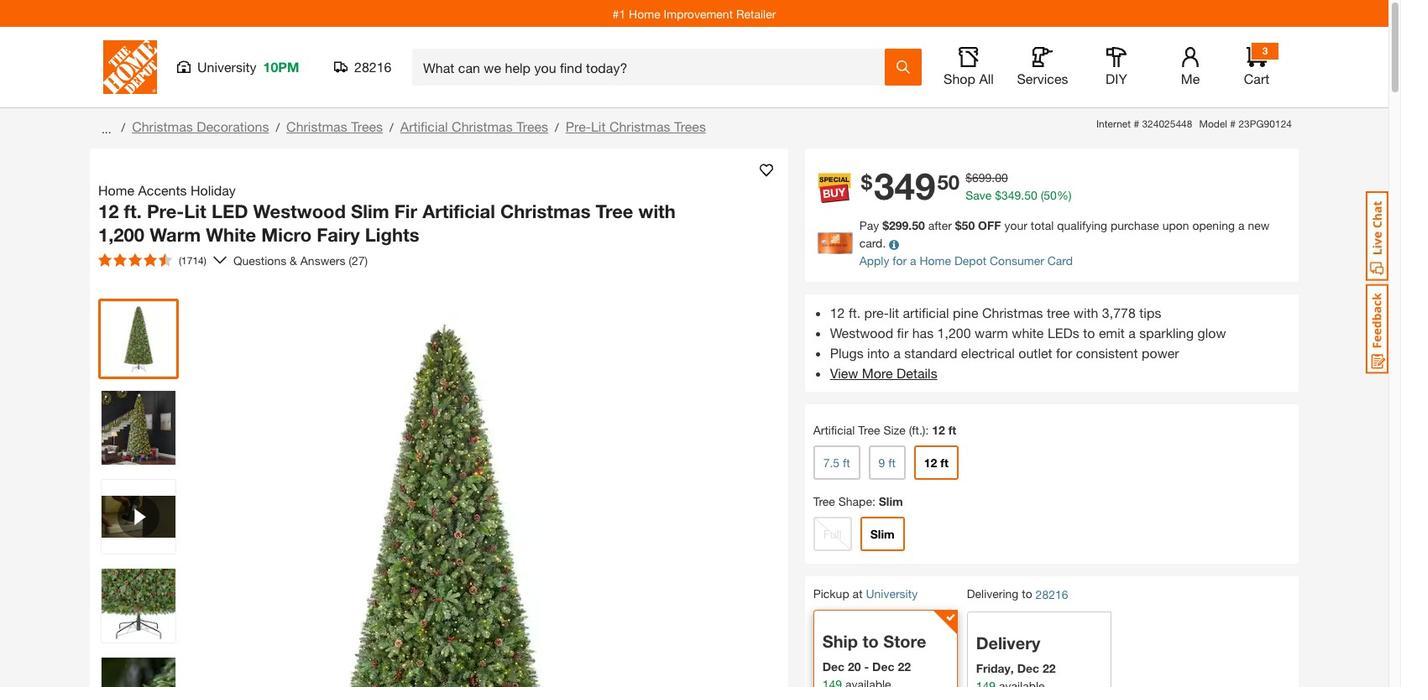 Task type: describe. For each thing, give the bounding box(es) containing it.
westwood inside home accents holiday 12 ft. pre-lit led westwood slim fir artificial christmas tree with 1,200 warm white micro fairy lights
[[253, 201, 346, 223]]

$ 349 50
[[861, 164, 960, 209]]

plugs
[[830, 346, 864, 361]]

0 horizontal spatial .
[[992, 171, 995, 185]]

1 vertical spatial :
[[873, 495, 876, 509]]

slim inside button
[[871, 528, 895, 542]]

card.
[[860, 236, 886, 251]]

$ right pay
[[883, 219, 889, 233]]

apply for a home depot consumer card
[[860, 254, 1073, 268]]

2 trees from the left
[[517, 118, 548, 134]]

your
[[1005, 219, 1028, 233]]

with inside home accents holiday 12 ft. pre-lit led westwood slim fir artificial christmas tree with 1,200 warm white micro fairy lights
[[639, 201, 676, 223]]

improvement
[[664, 6, 733, 21]]

2 vertical spatial artificial
[[814, 424, 855, 438]]

1 horizontal spatial home
[[629, 6, 661, 21]]

dec 20 - dec 22
[[823, 660, 911, 675]]

$ up the save
[[966, 171, 972, 185]]

... / christmas decorations / christmas trees / artificial christmas trees / pre-lit christmas trees
[[98, 118, 706, 136]]

university 10pm
[[197, 59, 299, 75]]

power
[[1142, 346, 1180, 361]]

7.5 ft
[[824, 456, 850, 471]]

home accents holiday pre lit christmas trees 23pg90124 64.0 image
[[102, 302, 176, 376]]

christmas inside 12 ft. pre-lit artificial pine christmas tree with 3,778 tips westwood fir has 1,200 warm white leds to emit a sparkling glow plugs into a standard electrical outlet for consistent power view more details
[[983, 305, 1044, 321]]

$ down 00
[[995, 188, 1002, 203]]

a right into at the right
[[894, 346, 901, 361]]

leds
[[1048, 325, 1080, 341]]

micro
[[261, 224, 312, 246]]

pre- inside ... / christmas decorations / christmas trees / artificial christmas trees / pre-lit christmas trees
[[566, 118, 591, 134]]

pickup at university
[[814, 587, 918, 602]]

0 horizontal spatial 22
[[898, 660, 911, 675]]

artificial
[[903, 305, 950, 321]]

christmas inside home accents holiday 12 ft. pre-lit led westwood slim fir artificial christmas tree with 1,200 warm white micro fairy lights
[[500, 201, 591, 223]]

to inside 12 ft. pre-lit artificial pine christmas tree with 3,778 tips westwood fir has 1,200 warm white leds to emit a sparkling glow plugs into a standard electrical outlet for consistent power view more details
[[1084, 325, 1096, 341]]

50 up total
[[1044, 188, 1057, 203]]

depot
[[955, 254, 987, 268]]

(
[[1041, 188, 1044, 203]]

28216 link
[[1036, 586, 1069, 604]]

00
[[995, 171, 1008, 185]]

12 inside home accents holiday 12 ft. pre-lit led westwood slim fir artificial christmas tree with 1,200 warm white micro fairy lights
[[98, 201, 119, 223]]

cart 3
[[1244, 45, 1270, 87]]

1 horizontal spatial dec
[[873, 660, 895, 675]]

accents
[[138, 182, 187, 198]]

12 inside 12 ft. pre-lit artificial pine christmas tree with 3,778 tips westwood fir has 1,200 warm white leds to emit a sparkling glow plugs into a standard electrical outlet for consistent power view more details
[[830, 305, 845, 321]]

$ inside $ 349 50
[[861, 170, 873, 194]]

1 trees from the left
[[351, 118, 383, 134]]

slim button
[[861, 518, 905, 552]]

home accents holiday pre lit christmas trees 23pg90124 40.2 image
[[102, 569, 176, 643]]

ft right (ft.)
[[949, 424, 957, 438]]

save
[[966, 188, 992, 203]]

(1714) button
[[92, 247, 213, 274]]

artificial tree size (ft.) : 12 ft
[[814, 424, 957, 438]]

university button
[[866, 587, 918, 602]]

full
[[824, 528, 842, 542]]

christmas trees link
[[286, 118, 383, 134]]

internet # 324025448 model # 23pg90124
[[1097, 118, 1292, 130]]

fir
[[395, 201, 417, 223]]

qualifying
[[1058, 219, 1108, 233]]

ft for 9 ft
[[889, 456, 896, 471]]

12 inside button
[[924, 456, 938, 471]]

home accents holiday pre lit christmas trees 23pg90124 a0.3 image
[[102, 658, 176, 688]]

after
[[929, 219, 952, 233]]

size
[[884, 424, 906, 438]]

#1
[[613, 6, 626, 21]]

pre- inside home accents holiday 12 ft. pre-lit led westwood slim fir artificial christmas tree with 1,200 warm white micro fairy lights
[[147, 201, 184, 223]]

2 horizontal spatial home
[[920, 254, 952, 268]]

349 inside $ 699 . 00 save $ 349 . 50 ( 50 %)
[[1002, 188, 1021, 203]]

12 right (ft.)
[[932, 424, 945, 438]]

12 ft
[[924, 456, 949, 471]]

to for delivering to 28216
[[1022, 587, 1033, 602]]

ship to store
[[823, 633, 927, 652]]

$ 699 . 00 save $ 349 . 50 ( 50 %)
[[966, 171, 1072, 203]]

me
[[1181, 71, 1200, 87]]

electrical
[[961, 346, 1015, 361]]

sparkling
[[1140, 325, 1194, 341]]

0 horizontal spatial dec
[[823, 660, 845, 675]]

2 / from the left
[[276, 120, 280, 134]]

info image
[[890, 240, 900, 250]]

tips
[[1140, 305, 1162, 321]]

1,200 inside 12 ft. pre-lit artificial pine christmas tree with 3,778 tips westwood fir has 1,200 warm white leds to emit a sparkling glow plugs into a standard electrical outlet for consistent power view more details
[[938, 325, 971, 341]]

card
[[1048, 254, 1073, 268]]

ft for 12 ft
[[941, 456, 949, 471]]

20
[[848, 660, 861, 675]]

details
[[897, 366, 938, 382]]

apply now image
[[818, 232, 860, 255]]

699
[[972, 171, 992, 185]]

28216 inside delivering to 28216
[[1036, 588, 1069, 602]]

0 vertical spatial university
[[197, 59, 257, 75]]

more
[[862, 366, 893, 382]]

warm
[[975, 325, 1008, 341]]

cart
[[1244, 71, 1270, 87]]

3
[[1263, 45, 1268, 57]]

50 left "("
[[1025, 188, 1038, 203]]

internet
[[1097, 118, 1131, 130]]

1 / from the left
[[121, 120, 125, 134]]

home accents holiday 12 ft. pre-lit led westwood slim fir artificial christmas tree with 1,200 warm white micro fairy lights
[[98, 182, 676, 246]]

full button
[[814, 518, 852, 552]]

artificial christmas trees link
[[400, 118, 548, 134]]

(1714) link
[[92, 247, 227, 274]]

all
[[980, 71, 994, 87]]

shop
[[944, 71, 976, 87]]

...
[[102, 121, 111, 136]]

decorations
[[197, 118, 269, 134]]

tree shape : slim
[[814, 495, 903, 509]]

apply for a home depot consumer card link
[[860, 254, 1073, 268]]

shop all
[[944, 71, 994, 87]]

pine
[[953, 305, 979, 321]]

9 ft
[[879, 456, 896, 471]]

a inside the your total qualifying purchase upon opening a new card.
[[1239, 219, 1245, 233]]

ft. inside 12 ft. pre-lit artificial pine christmas tree with 3,778 tips westwood fir has 1,200 warm white leds to emit a sparkling glow plugs into a standard electrical outlet for consistent power view more details
[[849, 305, 861, 321]]

7.5
[[824, 456, 840, 471]]

friday,
[[976, 662, 1014, 676]]

28216 button
[[334, 59, 392, 76]]



Task type: locate. For each thing, give the bounding box(es) containing it.
home left the accents at the left top of page
[[98, 182, 134, 198]]

What can we help you find today? search field
[[423, 50, 884, 85]]

0 horizontal spatial westwood
[[253, 201, 346, 223]]

services
[[1017, 71, 1069, 87]]

2 horizontal spatial tree
[[859, 424, 881, 438]]

1 vertical spatial artificial
[[423, 201, 495, 223]]

westwood up plugs
[[830, 325, 894, 341]]

0 horizontal spatial trees
[[351, 118, 383, 134]]

shop all button
[[942, 47, 996, 87]]

total
[[1031, 219, 1054, 233]]

1 horizontal spatial lit
[[591, 118, 606, 134]]

questions
[[233, 253, 287, 267]]

2 horizontal spatial dec
[[1018, 662, 1040, 676]]

1 horizontal spatial 349
[[1002, 188, 1021, 203]]

2 horizontal spatial trees
[[674, 118, 706, 134]]

4.5 stars image
[[98, 254, 172, 267]]

&
[[290, 253, 297, 267]]

0 vertical spatial 1,200
[[98, 224, 144, 246]]

ship
[[823, 633, 858, 652]]

... button
[[98, 117, 115, 140]]

1 vertical spatial for
[[1057, 346, 1073, 361]]

1 horizontal spatial for
[[1057, 346, 1073, 361]]

0 horizontal spatial pre-
[[147, 201, 184, 223]]

delivery
[[976, 634, 1041, 654]]

%)
[[1057, 188, 1072, 203]]

friday, dec 22
[[976, 662, 1056, 676]]

tree
[[1047, 305, 1070, 321]]

0 horizontal spatial home
[[98, 182, 134, 198]]

349 down 00
[[1002, 188, 1021, 203]]

lit
[[889, 305, 900, 321]]

12 down (ft.)
[[924, 456, 938, 471]]

1,200 inside home accents holiday 12 ft. pre-lit led westwood slim fir artificial christmas tree with 1,200 warm white micro fairy lights
[[98, 224, 144, 246]]

0 vertical spatial for
[[893, 254, 907, 268]]

1 # from the left
[[1134, 118, 1140, 130]]

to left emit
[[1084, 325, 1096, 341]]

# right model
[[1231, 118, 1236, 130]]

1 vertical spatial .
[[1021, 188, 1025, 203]]

white
[[206, 224, 256, 246]]

0 vertical spatial with
[[639, 201, 676, 223]]

0 vertical spatial artificial
[[400, 118, 448, 134]]

slim
[[351, 201, 389, 223], [879, 495, 903, 509], [871, 528, 895, 542]]

(1714)
[[179, 254, 207, 267]]

lit inside ... / christmas decorations / christmas trees / artificial christmas trees / pre-lit christmas trees
[[591, 118, 606, 134]]

ft for 7.5 ft
[[843, 456, 850, 471]]

glow
[[1198, 325, 1227, 341]]

to for ship to store
[[863, 633, 879, 652]]

(27)
[[349, 253, 368, 267]]

0 horizontal spatial university
[[197, 59, 257, 75]]

diy
[[1106, 71, 1128, 87]]

apply
[[860, 254, 890, 268]]

warm
[[150, 224, 201, 246]]

pre-
[[865, 305, 889, 321]]

1 horizontal spatial trees
[[517, 118, 548, 134]]

into
[[868, 346, 890, 361]]

to up -
[[863, 633, 879, 652]]

home inside home accents holiday 12 ft. pre-lit led westwood slim fir artificial christmas tree with 1,200 warm white micro fairy lights
[[98, 182, 134, 198]]

: right size
[[926, 424, 929, 438]]

0 horizontal spatial ft.
[[124, 201, 142, 223]]

23pg90124
[[1239, 118, 1292, 130]]

0 vertical spatial ft.
[[124, 201, 142, 223]]

9 ft button
[[869, 446, 906, 481]]

(ft.)
[[909, 424, 926, 438]]

home accents holiday pre lit christmas trees 23pg90124 e1.1 image
[[102, 391, 176, 465]]

dec down delivery
[[1018, 662, 1040, 676]]

slim down tree shape : slim
[[871, 528, 895, 542]]

0 horizontal spatial 349
[[874, 164, 936, 209]]

0 vertical spatial tree
[[596, 201, 634, 223]]

pay $ 299.50 after $ 50 off
[[860, 219, 1002, 233]]

. up off
[[992, 171, 995, 185]]

0 vertical spatial :
[[926, 424, 929, 438]]

to left 28216 link
[[1022, 587, 1033, 602]]

1 horizontal spatial westwood
[[830, 325, 894, 341]]

#
[[1134, 118, 1140, 130], [1231, 118, 1236, 130]]

1 horizontal spatial 1,200
[[938, 325, 971, 341]]

22
[[898, 660, 911, 675], [1043, 662, 1056, 676]]

1 horizontal spatial to
[[1022, 587, 1033, 602]]

services button
[[1016, 47, 1070, 87]]

answers
[[300, 253, 346, 267]]

0 horizontal spatial :
[[873, 495, 876, 509]]

westwood
[[253, 201, 346, 223], [830, 325, 894, 341]]

2 vertical spatial home
[[920, 254, 952, 268]]

0 vertical spatial slim
[[351, 201, 389, 223]]

live chat image
[[1366, 191, 1389, 281]]

0 horizontal spatial lit
[[184, 201, 206, 223]]

10pm
[[263, 59, 299, 75]]

1 vertical spatial slim
[[879, 495, 903, 509]]

1,200 up '4.5 stars' image
[[98, 224, 144, 246]]

upon
[[1163, 219, 1190, 233]]

1 vertical spatial westwood
[[830, 325, 894, 341]]

a right emit
[[1129, 325, 1136, 341]]

standard
[[905, 346, 958, 361]]

0 horizontal spatial for
[[893, 254, 907, 268]]

349 up 299.50
[[874, 164, 936, 209]]

/ right decorations on the top of page
[[276, 120, 280, 134]]

50 inside $ 349 50
[[938, 170, 960, 194]]

$ right after
[[956, 219, 962, 233]]

1 horizontal spatial with
[[1074, 305, 1099, 321]]

ft inside 9 ft button
[[889, 456, 896, 471]]

0 vertical spatial 28216
[[354, 59, 392, 75]]

add to list image
[[760, 164, 773, 177]]

299.50
[[889, 219, 925, 233]]

ft inside '12 ft' button
[[941, 456, 949, 471]]

4 / from the left
[[555, 120, 559, 134]]

1 horizontal spatial .
[[1021, 188, 1025, 203]]

/ left pre-lit christmas trees link
[[555, 120, 559, 134]]

1 vertical spatial university
[[866, 587, 918, 602]]

artificial inside ... / christmas decorations / christmas trees / artificial christmas trees / pre-lit christmas trees
[[400, 118, 448, 134]]

3 trees from the left
[[674, 118, 706, 134]]

tree
[[596, 201, 634, 223], [859, 424, 881, 438], [814, 495, 836, 509]]

0 vertical spatial home
[[629, 6, 661, 21]]

ft right 7.5
[[843, 456, 850, 471]]

1 horizontal spatial 28216
[[1036, 588, 1069, 602]]

. left "("
[[1021, 188, 1025, 203]]

28216 inside button
[[354, 59, 392, 75]]

ft right "9" on the right
[[889, 456, 896, 471]]

westwood inside 12 ft. pre-lit artificial pine christmas tree with 3,778 tips westwood fir has 1,200 warm white leds to emit a sparkling glow plugs into a standard electrical outlet for consistent power view more details
[[830, 325, 894, 341]]

dec
[[823, 660, 845, 675], [873, 660, 895, 675], [1018, 662, 1040, 676]]

22 down store
[[898, 660, 911, 675]]

1 vertical spatial home
[[98, 182, 134, 198]]

dec left 20
[[823, 660, 845, 675]]

1,200 down pine
[[938, 325, 971, 341]]

0 vertical spatial westwood
[[253, 201, 346, 223]]

1 horizontal spatial pre-
[[566, 118, 591, 134]]

1 vertical spatial ft.
[[849, 305, 861, 321]]

for down leds
[[1057, 346, 1073, 361]]

a down 299.50
[[910, 254, 917, 268]]

your total qualifying purchase upon opening a new card.
[[860, 219, 1270, 251]]

1 vertical spatial 28216
[[1036, 588, 1069, 602]]

# right internet
[[1134, 118, 1140, 130]]

home right #1
[[629, 6, 661, 21]]

28216 up ... / christmas decorations / christmas trees / artificial christmas trees / pre-lit christmas trees
[[354, 59, 392, 75]]

to
[[1084, 325, 1096, 341], [1022, 587, 1033, 602], [863, 633, 879, 652]]

with
[[639, 201, 676, 223], [1074, 305, 1099, 321]]

1 vertical spatial 1,200
[[938, 325, 971, 341]]

1 horizontal spatial :
[[926, 424, 929, 438]]

slim up slim button
[[879, 495, 903, 509]]

0 vertical spatial pre-
[[566, 118, 591, 134]]

ft. down the accents at the left top of page
[[124, 201, 142, 223]]

1 horizontal spatial university
[[866, 587, 918, 602]]

purchase
[[1111, 219, 1160, 233]]

home
[[629, 6, 661, 21], [98, 182, 134, 198], [920, 254, 952, 268]]

the home depot logo image
[[103, 40, 157, 94]]

home accents holiday link
[[98, 181, 243, 201]]

/ right christmas trees link
[[390, 120, 394, 134]]

0 horizontal spatial #
[[1134, 118, 1140, 130]]

ft
[[949, 424, 957, 438], [843, 456, 850, 471], [889, 456, 896, 471], [941, 456, 949, 471]]

at
[[853, 587, 863, 602]]

12
[[98, 201, 119, 223], [830, 305, 845, 321], [932, 424, 945, 438], [924, 456, 938, 471]]

university left 10pm
[[197, 59, 257, 75]]

0 vertical spatial .
[[992, 171, 995, 185]]

ft. left the pre-
[[849, 305, 861, 321]]

0 horizontal spatial 28216
[[354, 59, 392, 75]]

1 vertical spatial pre-
[[147, 201, 184, 223]]

artificial inside home accents holiday 12 ft. pre-lit led westwood slim fir artificial christmas tree with 1,200 warm white micro fairy lights
[[423, 201, 495, 223]]

pre-
[[566, 118, 591, 134], [147, 201, 184, 223]]

12 left the pre-
[[830, 305, 845, 321]]

: up slim button
[[873, 495, 876, 509]]

ft. inside home accents holiday 12 ft. pre-lit led westwood slim fir artificial christmas tree with 1,200 warm white micro fairy lights
[[124, 201, 142, 223]]

0 horizontal spatial 1,200
[[98, 224, 144, 246]]

slim up lights
[[351, 201, 389, 223]]

1 horizontal spatial ft.
[[849, 305, 861, 321]]

ft right 9 ft button
[[941, 456, 949, 471]]

questions & answers (27)
[[233, 253, 368, 267]]

28216 right delivering
[[1036, 588, 1069, 602]]

2 vertical spatial tree
[[814, 495, 836, 509]]

outlet
[[1019, 346, 1053, 361]]

0 horizontal spatial tree
[[596, 201, 634, 223]]

shape
[[839, 495, 873, 509]]

2 horizontal spatial to
[[1084, 325, 1096, 341]]

consistent
[[1076, 346, 1138, 361]]

for
[[893, 254, 907, 268], [1057, 346, 1073, 361]]

2 vertical spatial slim
[[871, 528, 895, 542]]

westwood up micro
[[253, 201, 346, 223]]

artificial
[[400, 118, 448, 134], [423, 201, 495, 223], [814, 424, 855, 438]]

0 horizontal spatial with
[[639, 201, 676, 223]]

view
[[830, 366, 859, 382]]

fairy
[[317, 224, 360, 246]]

slim inside home accents holiday 12 ft. pre-lit led westwood slim fir artificial christmas tree with 1,200 warm white micro fairy lights
[[351, 201, 389, 223]]

with inside 12 ft. pre-lit artificial pine christmas tree with 3,778 tips westwood fir has 1,200 warm white leds to emit a sparkling glow plugs into a standard electrical outlet for consistent power view more details
[[1074, 305, 1099, 321]]

pay
[[860, 219, 880, 233]]

view more details link
[[830, 366, 938, 382]]

/ right ...
[[121, 120, 125, 134]]

$ up pay
[[861, 170, 873, 194]]

delivering to 28216
[[967, 587, 1069, 602]]

christmas
[[132, 118, 193, 134], [286, 118, 347, 134], [452, 118, 513, 134], [610, 118, 671, 134], [500, 201, 591, 223], [983, 305, 1044, 321]]

for inside 12 ft. pre-lit artificial pine christmas tree with 3,778 tips westwood fir has 1,200 warm white leds to emit a sparkling glow plugs into a standard electrical outlet for consistent power view more details
[[1057, 346, 1073, 361]]

lit down what can we help you find today? "search field"
[[591, 118, 606, 134]]

9
[[879, 456, 885, 471]]

1 vertical spatial to
[[1022, 587, 1033, 602]]

0 horizontal spatial to
[[863, 633, 879, 652]]

diy button
[[1090, 47, 1144, 87]]

for down info icon
[[893, 254, 907, 268]]

1 horizontal spatial #
[[1231, 118, 1236, 130]]

50 left off
[[962, 219, 975, 233]]

university
[[197, 59, 257, 75], [866, 587, 918, 602]]

to inside delivering to 28216
[[1022, 587, 1033, 602]]

1 vertical spatial with
[[1074, 305, 1099, 321]]

has
[[913, 325, 934, 341]]

12 ft. pre-lit artificial pine christmas tree with 3,778 tips westwood fir has 1,200 warm white leds to emit a sparkling glow plugs into a standard electrical outlet for consistent power view more details
[[830, 305, 1227, 382]]

tree inside home accents holiday 12 ft. pre-lit led westwood slim fir artificial christmas tree with 1,200 warm white micro fairy lights
[[596, 201, 634, 223]]

ft.
[[124, 201, 142, 223], [849, 305, 861, 321]]

home left "depot" at the top of page
[[920, 254, 952, 268]]

1 horizontal spatial tree
[[814, 495, 836, 509]]

0 vertical spatial to
[[1084, 325, 1096, 341]]

holiday
[[191, 182, 236, 198]]

349
[[874, 164, 936, 209], [1002, 188, 1021, 203]]

0 vertical spatial lit
[[591, 118, 606, 134]]

ft inside 7.5 ft button
[[843, 456, 850, 471]]

6329914715112 image
[[102, 480, 176, 554]]

2 vertical spatial to
[[863, 633, 879, 652]]

a left new
[[1239, 219, 1245, 233]]

1 vertical spatial tree
[[859, 424, 881, 438]]

3 / from the left
[[390, 120, 394, 134]]

2 # from the left
[[1231, 118, 1236, 130]]

1 horizontal spatial 22
[[1043, 662, 1056, 676]]

50
[[938, 170, 960, 194], [1025, 188, 1038, 203], [1044, 188, 1057, 203], [962, 219, 975, 233]]

white
[[1012, 325, 1044, 341]]

dec right -
[[873, 660, 895, 675]]

324025448
[[1143, 118, 1193, 130]]

fir
[[897, 325, 909, 341]]

50 left the save
[[938, 170, 960, 194]]

feedback link image
[[1366, 284, 1389, 375]]

lit inside home accents holiday 12 ft. pre-lit led westwood slim fir artificial christmas tree with 1,200 warm white micro fairy lights
[[184, 201, 206, 223]]

pre-lit christmas trees link
[[566, 118, 706, 134]]

university right at
[[866, 587, 918, 602]]

lit down holiday
[[184, 201, 206, 223]]

1 vertical spatial lit
[[184, 201, 206, 223]]

22 right friday,
[[1043, 662, 1056, 676]]

model
[[1200, 118, 1228, 130]]

12 up '4.5 stars' image
[[98, 201, 119, 223]]



Task type: vqa. For each thing, say whether or not it's contained in the screenshot.
Dec
yes



